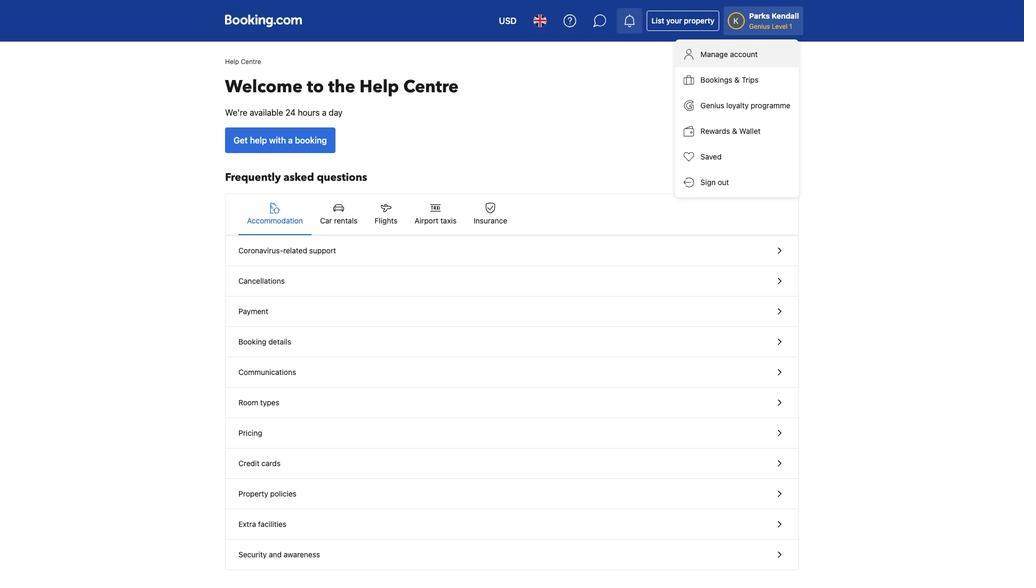 Task type: locate. For each thing, give the bounding box(es) containing it.
0 vertical spatial &
[[735, 75, 740, 84]]

0 horizontal spatial help
[[225, 58, 239, 65]]

genius loyalty programme
[[701, 101, 791, 110]]

1
[[789, 22, 792, 30]]

0 vertical spatial a
[[322, 108, 327, 118]]

questions
[[317, 170, 367, 185]]

1 vertical spatial a
[[288, 135, 293, 145]]

& inside 'rewards & wallet' link
[[732, 127, 737, 136]]

1 horizontal spatial genius
[[749, 22, 770, 30]]

welcome
[[225, 75, 303, 98]]

bookings
[[701, 75, 733, 84]]

0 vertical spatial help
[[225, 58, 239, 65]]

help right the
[[360, 75, 399, 98]]

security and awareness
[[238, 550, 320, 559]]

1 vertical spatial help
[[360, 75, 399, 98]]

0 horizontal spatial a
[[288, 135, 293, 145]]

help
[[250, 135, 267, 145]]

and
[[269, 550, 282, 559]]

help
[[225, 58, 239, 65], [360, 75, 399, 98]]

help centre
[[225, 58, 261, 65]]

car
[[320, 216, 332, 225]]

0 vertical spatial genius
[[749, 22, 770, 30]]

genius down parks
[[749, 22, 770, 30]]

a left day
[[322, 108, 327, 118]]

welcome to the help centre
[[225, 75, 459, 98]]

loyalty
[[727, 101, 749, 110]]

available
[[250, 108, 283, 118]]

we're available 24 hours a day
[[225, 108, 343, 118]]

cards
[[262, 459, 281, 468]]

centre
[[241, 58, 261, 65], [403, 75, 459, 98]]

& left trips
[[735, 75, 740, 84]]

1 horizontal spatial centre
[[403, 75, 459, 98]]

0 horizontal spatial genius
[[701, 101, 725, 110]]

& inside "bookings & trips" link
[[735, 75, 740, 84]]

& for trips
[[735, 75, 740, 84]]

support
[[309, 246, 336, 255]]

property policies
[[238, 489, 297, 498]]

accommodation button
[[238, 194, 312, 235]]

genius left loyalty on the top of the page
[[701, 101, 725, 110]]

policies
[[270, 489, 297, 498]]

list your property
[[652, 16, 715, 25]]

extra facilities
[[238, 520, 287, 529]]

we're
[[225, 108, 248, 118]]

flights
[[375, 216, 398, 225]]

rewards & wallet link
[[675, 118, 799, 144]]

a inside "button"
[[288, 135, 293, 145]]

credit cards
[[238, 459, 281, 468]]

car rentals button
[[312, 194, 366, 235]]

0 horizontal spatial centre
[[241, 58, 261, 65]]

&
[[735, 75, 740, 84], [732, 127, 737, 136]]

airport
[[415, 216, 439, 225]]

1 horizontal spatial help
[[360, 75, 399, 98]]

a
[[322, 108, 327, 118], [288, 135, 293, 145]]

saved link
[[675, 144, 799, 170]]

genius inside parks kendall genius level 1
[[749, 22, 770, 30]]

1 vertical spatial &
[[732, 127, 737, 136]]

facilities
[[258, 520, 287, 529]]

cancellations
[[238, 277, 285, 285]]

manage account link
[[675, 42, 799, 67]]

& left wallet
[[732, 127, 737, 136]]

tab list
[[226, 194, 799, 236]]

airport taxis
[[415, 216, 457, 225]]

sign
[[701, 178, 716, 187]]

bookings & trips link
[[675, 67, 799, 93]]

booking.com online hotel reservations image
[[225, 14, 302, 27]]

awareness
[[284, 550, 320, 559]]

a right with
[[288, 135, 293, 145]]

help up welcome
[[225, 58, 239, 65]]

1 vertical spatial genius
[[701, 101, 725, 110]]

with
[[269, 135, 286, 145]]

0 vertical spatial centre
[[241, 58, 261, 65]]

out
[[718, 178, 729, 187]]

rewards & wallet
[[701, 127, 761, 136]]

security and awareness button
[[226, 540, 799, 570]]

genius
[[749, 22, 770, 30], [701, 101, 725, 110]]

asked
[[284, 170, 314, 185]]

wallet
[[740, 127, 761, 136]]

types
[[260, 398, 279, 407]]

get help with a booking button
[[225, 128, 335, 153]]



Task type: vqa. For each thing, say whether or not it's contained in the screenshot.
What is a fuel policy?
no



Task type: describe. For each thing, give the bounding box(es) containing it.
parks
[[749, 11, 770, 20]]

coronavirus-related support
[[238, 246, 336, 255]]

get help with a booking
[[234, 135, 327, 145]]

related
[[283, 246, 307, 255]]

room types button
[[226, 388, 799, 418]]

kendall
[[772, 11, 799, 20]]

1 horizontal spatial a
[[322, 108, 327, 118]]

pricing button
[[226, 418, 799, 449]]

airport taxis button
[[406, 194, 465, 235]]

hours
[[298, 108, 320, 118]]

property
[[238, 489, 268, 498]]

frequently asked questions
[[225, 170, 367, 185]]

credit
[[238, 459, 259, 468]]

communications button
[[226, 357, 799, 388]]

sign out button
[[675, 170, 799, 195]]

insurance button
[[465, 194, 516, 235]]

genius loyalty programme link
[[675, 93, 799, 118]]

taxis
[[441, 216, 457, 225]]

sign out
[[701, 178, 729, 187]]

booking
[[295, 135, 327, 145]]

usd button
[[493, 8, 523, 34]]

manage
[[701, 50, 728, 59]]

insurance
[[474, 216, 507, 225]]

rentals
[[334, 216, 358, 225]]

payment
[[238, 307, 268, 316]]

booking details
[[238, 337, 291, 346]]

frequently
[[225, 170, 281, 185]]

pricing
[[238, 429, 262, 437]]

programme
[[751, 101, 791, 110]]

booking details button
[[226, 327, 799, 357]]

booking
[[238, 337, 266, 346]]

security
[[238, 550, 267, 559]]

level
[[772, 22, 788, 30]]

communications
[[238, 368, 296, 377]]

property
[[684, 16, 715, 25]]

usd
[[499, 16, 517, 26]]

to
[[307, 75, 324, 98]]

list
[[652, 16, 665, 25]]

manage account
[[701, 50, 758, 59]]

cancellations button
[[226, 266, 799, 297]]

saved
[[701, 152, 722, 161]]

the
[[328, 75, 355, 98]]

property policies button
[[226, 479, 799, 509]]

& for wallet
[[732, 127, 737, 136]]

room
[[238, 398, 258, 407]]

bookings & trips
[[701, 75, 759, 84]]

trips
[[742, 75, 759, 84]]

24
[[285, 108, 296, 118]]

car rentals
[[320, 216, 358, 225]]

flights button
[[366, 194, 406, 235]]

extra
[[238, 520, 256, 529]]

extra facilities button
[[226, 509, 799, 540]]

list your property link
[[647, 11, 719, 31]]

rewards
[[701, 127, 730, 136]]

account
[[730, 50, 758, 59]]

payment button
[[226, 297, 799, 327]]

1 vertical spatial centre
[[403, 75, 459, 98]]

day
[[329, 108, 343, 118]]

your
[[666, 16, 682, 25]]

get
[[234, 135, 248, 145]]

coronavirus-related support button
[[226, 236, 799, 266]]

tab list containing accommodation
[[226, 194, 799, 236]]

accommodation
[[247, 216, 303, 225]]

room types
[[238, 398, 279, 407]]

coronavirus-
[[238, 246, 283, 255]]



